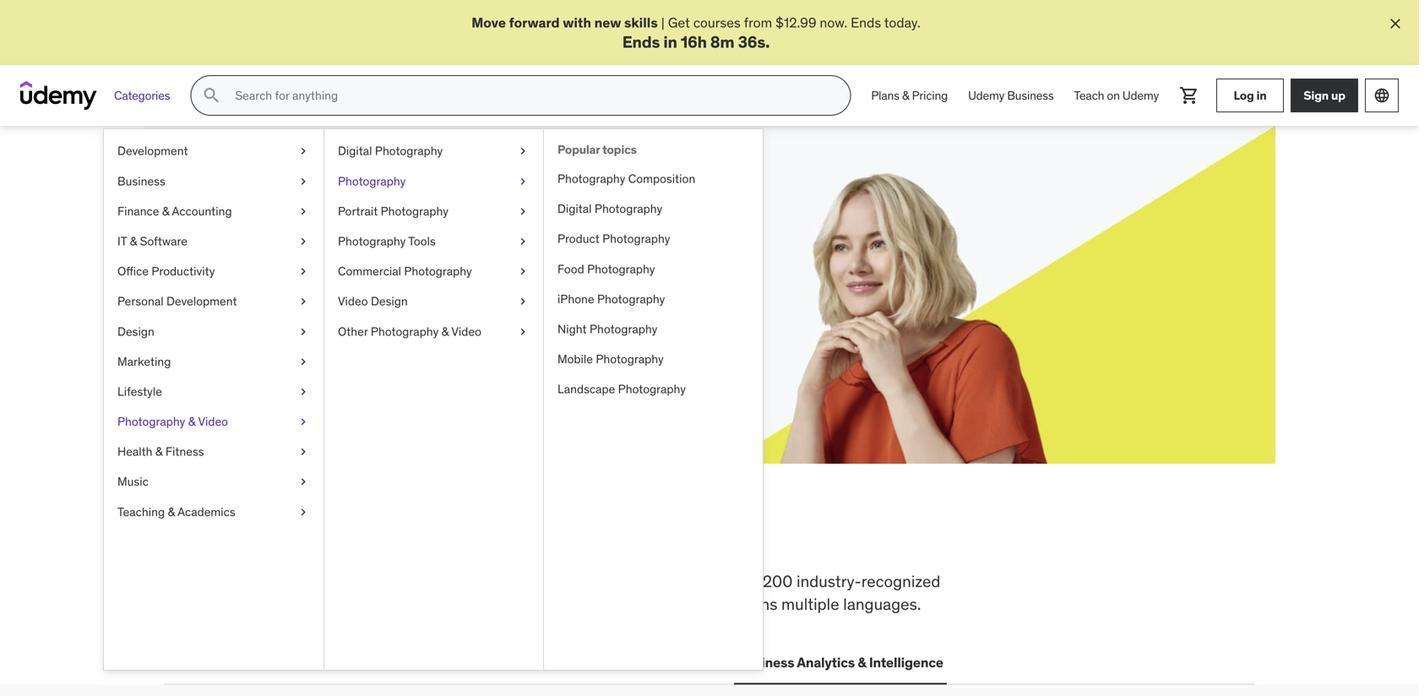 Task type: locate. For each thing, give the bounding box(es) containing it.
2 as from the left
[[510, 241, 524, 259]]

for inside covering critical workplace skills to technical topics, including prep content for over 200 industry-recognized certifications, our catalog supports well-rounded professional development and spans multiple languages.
[[705, 572, 725, 592]]

business up finance
[[117, 174, 165, 189]]

1 vertical spatial for
[[443, 241, 459, 259]]

& inside the teaching & academics link
[[168, 504, 175, 520]]

today. right now.
[[885, 14, 921, 31]]

expand
[[225, 241, 270, 259]]

1 horizontal spatial today.
[[885, 14, 921, 31]]

photography down mobile photography link
[[618, 382, 686, 397]]

&
[[903, 88, 910, 103], [162, 204, 169, 219], [130, 234, 137, 249], [442, 324, 449, 339], [188, 414, 196, 429], [155, 444, 163, 459], [168, 504, 175, 520], [858, 654, 867, 671]]

forward
[[509, 14, 560, 31]]

business inside business "link"
[[117, 174, 165, 189]]

fitness
[[166, 444, 204, 459]]

0 vertical spatial business
[[1008, 88, 1054, 103]]

2 vertical spatial in
[[532, 516, 565, 560]]

food
[[558, 261, 585, 277]]

0 horizontal spatial today.
[[334, 260, 370, 278]]

your
[[350, 200, 411, 235], [274, 241, 300, 259]]

the
[[220, 516, 274, 560]]

1 horizontal spatial digital
[[558, 201, 592, 216]]

development down office productivity link
[[166, 294, 237, 309]]

0 horizontal spatial video
[[198, 414, 228, 429]]

0 horizontal spatial design
[[117, 324, 155, 339]]

xsmall image inside personal development link
[[297, 293, 310, 310]]

with left a
[[360, 241, 385, 259]]

other photography & video
[[338, 324, 482, 339]]

xsmall image for music
[[297, 474, 310, 490]]

0 vertical spatial development
[[117, 143, 188, 159]]

marketing
[[117, 354, 171, 369]]

1 vertical spatial digital
[[558, 201, 592, 216]]

photography
[[375, 143, 443, 159], [558, 171, 626, 186], [338, 174, 406, 189], [595, 201, 663, 216], [381, 204, 449, 219], [603, 231, 671, 247], [338, 234, 406, 249], [587, 261, 655, 277], [404, 264, 472, 279], [598, 291, 665, 307], [590, 322, 658, 337], [371, 324, 439, 339], [596, 352, 664, 367], [618, 382, 686, 397], [117, 414, 185, 429]]

1 horizontal spatial video
[[338, 294, 368, 309]]

photography down food photography link
[[598, 291, 665, 307]]

in up including
[[532, 516, 565, 560]]

photography for night photography link
[[590, 322, 658, 337]]

development inside button
[[199, 654, 283, 671]]

1 vertical spatial skills
[[280, 516, 371, 560]]

& right teaching
[[168, 504, 175, 520]]

0 vertical spatial it
[[117, 234, 127, 249]]

today. down potential
[[334, 260, 370, 278]]

& right plans
[[903, 88, 910, 103]]

spans
[[736, 594, 778, 614]]

1 horizontal spatial as
[[510, 241, 524, 259]]

multiple
[[782, 594, 840, 614]]

xsmall image inside finance & accounting link
[[297, 203, 310, 220]]

development right the web
[[199, 654, 283, 671]]

as left little
[[463, 241, 476, 259]]

design down commercial photography
[[371, 294, 408, 309]]

1 horizontal spatial it
[[303, 654, 315, 671]]

recognized
[[862, 572, 941, 592]]

covering
[[164, 572, 228, 592]]

sale
[[272, 260, 298, 278]]

0 horizontal spatial udemy
[[969, 88, 1005, 103]]

& inside plans & pricing link
[[903, 88, 910, 103]]

development inside "link"
[[117, 143, 188, 159]]

0 horizontal spatial it
[[117, 234, 127, 249]]

photography down iphone photography
[[590, 322, 658, 337]]

as right little
[[510, 241, 524, 259]]

business link
[[104, 166, 324, 196]]

& inside business analytics & intelligence button
[[858, 654, 867, 671]]

& right analytics
[[858, 654, 867, 671]]

0 vertical spatial today.
[[885, 14, 921, 31]]

photography for digital photography link to the right
[[595, 201, 663, 216]]

data
[[514, 654, 544, 671]]

personal development
[[117, 294, 237, 309]]

photography down video design link
[[371, 324, 439, 339]]

design down personal
[[117, 324, 155, 339]]

topics
[[603, 142, 637, 157]]

photography for iphone photography link
[[598, 291, 665, 307]]

photography tools
[[338, 234, 436, 249]]

skills for your future expand your potential with a course for as little as $12.99. sale ends today.
[[225, 200, 524, 278]]

0 horizontal spatial digital
[[338, 143, 372, 159]]

it for it certifications
[[303, 654, 315, 671]]

landscape
[[558, 382, 616, 397]]

in right the log
[[1257, 88, 1267, 103]]

xsmall image inside it & software link
[[297, 233, 310, 250]]

photography down photography composition
[[595, 201, 663, 216]]

xsmall image inside the teaching & academics link
[[297, 504, 310, 521]]

video down the lifestyle link
[[198, 414, 228, 429]]

digital photography for left digital photography link
[[338, 143, 443, 159]]

& inside it & software link
[[130, 234, 137, 249]]

photography element
[[543, 129, 763, 670]]

business left teach
[[1008, 88, 1054, 103]]

2 horizontal spatial business
[[1008, 88, 1054, 103]]

& for accounting
[[162, 204, 169, 219]]

xsmall image inside commercial photography link
[[516, 263, 530, 280]]

product
[[558, 231, 600, 247]]

& up fitness
[[188, 414, 196, 429]]

1 horizontal spatial ends
[[851, 14, 882, 31]]

xsmall image
[[516, 143, 530, 160], [516, 203, 530, 220], [516, 263, 530, 280], [516, 293, 530, 310], [297, 324, 310, 340], [297, 354, 310, 370], [297, 384, 310, 400], [297, 444, 310, 460], [297, 474, 310, 490]]

0 vertical spatial for
[[306, 200, 345, 235]]

finance & accounting
[[117, 204, 232, 219]]

web
[[167, 654, 196, 671]]

business inside business analytics & intelligence button
[[738, 654, 795, 671]]

xsmall image for it & software
[[297, 233, 310, 250]]

a
[[388, 241, 396, 259]]

xsmall image inside video design link
[[516, 293, 530, 310]]

and
[[705, 594, 732, 614]]

xsmall image inside photography link
[[516, 173, 530, 190]]

1 horizontal spatial in
[[664, 32, 678, 52]]

& inside finance & accounting link
[[162, 204, 169, 219]]

& right health
[[155, 444, 163, 459]]

iphone
[[558, 291, 595, 307]]

iphone photography link
[[544, 284, 763, 314]]

1 vertical spatial it
[[303, 654, 315, 671]]

teaching & academics
[[117, 504, 236, 520]]

& for fitness
[[155, 444, 163, 459]]

teaching
[[117, 504, 165, 520]]

design
[[371, 294, 408, 309], [117, 324, 155, 339]]

lifestyle
[[117, 384, 162, 399]]

1 udemy from the left
[[969, 88, 1005, 103]]

popular topics
[[558, 142, 637, 157]]

xsmall image for lifestyle
[[297, 384, 310, 400]]

for
[[306, 200, 345, 235], [443, 241, 459, 259], [705, 572, 725, 592]]

with
[[563, 14, 592, 31], [360, 241, 385, 259]]

photography down popular topics
[[558, 171, 626, 186]]

as
[[463, 241, 476, 259], [510, 241, 524, 259]]

today. inside skills for your future expand your potential with a course for as little as $12.99. sale ends today.
[[334, 260, 370, 278]]

0 vertical spatial in
[[664, 32, 678, 52]]

categories
[[114, 88, 170, 103]]

your up sale
[[274, 241, 300, 259]]

xsmall image inside business "link"
[[297, 173, 310, 190]]

pricing
[[912, 88, 948, 103]]

catalog
[[292, 594, 345, 614]]

choose a language image
[[1374, 87, 1391, 104]]

for up potential
[[306, 200, 345, 235]]

0 horizontal spatial digital photography
[[338, 143, 443, 159]]

all the skills you need in one place
[[164, 516, 727, 560]]

for up and
[[705, 572, 725, 592]]

0 horizontal spatial digital photography link
[[325, 136, 543, 166]]

0 vertical spatial digital
[[338, 143, 372, 159]]

udemy right pricing
[[969, 88, 1005, 103]]

skills up workplace
[[280, 516, 371, 560]]

1 horizontal spatial design
[[371, 294, 408, 309]]

& inside 'health & fitness' link
[[155, 444, 163, 459]]

with inside skills for your future expand your potential with a course for as little as $12.99. sale ends today.
[[360, 241, 385, 259]]

digital photography up product photography
[[558, 201, 663, 216]]

digital photography link up the portrait photography link
[[325, 136, 543, 166]]

night photography link
[[544, 314, 763, 344]]

lifestyle link
[[104, 377, 324, 407]]

skills up the supports
[[362, 572, 398, 592]]

digital photography for digital photography link to the right
[[558, 201, 663, 216]]

finance & accounting link
[[104, 196, 324, 226]]

0 vertical spatial with
[[563, 14, 592, 31]]

0 vertical spatial video
[[338, 294, 368, 309]]

photography up commercial on the left
[[338, 234, 406, 249]]

0 horizontal spatial for
[[306, 200, 345, 235]]

skills left |
[[625, 14, 658, 31]]

with inside "move forward with new skills | get courses from $12.99 now. ends today. ends in 16h 8m 35s ."
[[563, 14, 592, 31]]

your up a
[[350, 200, 411, 235]]

0 horizontal spatial with
[[360, 241, 385, 259]]

development link
[[104, 136, 324, 166]]

web development button
[[164, 643, 287, 683]]

200
[[763, 572, 793, 592]]

prep
[[609, 572, 642, 592]]

xsmall image inside photography tools "link"
[[516, 233, 530, 250]]

udemy inside teach on udemy link
[[1123, 88, 1160, 103]]

ends
[[851, 14, 882, 31], [623, 32, 661, 52]]

& inside photography & video link
[[188, 414, 196, 429]]

photography up food photography link
[[603, 231, 671, 247]]

product photography link
[[544, 224, 763, 254]]

xsmall image for teaching & academics
[[297, 504, 310, 521]]

photography inside "link"
[[338, 234, 406, 249]]

mobile photography
[[558, 352, 664, 367]]

photography for other photography & video link
[[371, 324, 439, 339]]

photography up photography link
[[375, 143, 443, 159]]

1 horizontal spatial digital photography
[[558, 201, 663, 216]]

0 vertical spatial digital photography
[[338, 143, 443, 159]]

1 horizontal spatial business
[[738, 654, 795, 671]]

0 horizontal spatial business
[[117, 174, 165, 189]]

video up other
[[338, 294, 368, 309]]

0 vertical spatial skills
[[625, 14, 658, 31]]

shopping cart with 0 items image
[[1180, 86, 1200, 106]]

video
[[338, 294, 368, 309], [452, 324, 482, 339], [198, 414, 228, 429]]

2 vertical spatial development
[[199, 654, 283, 671]]

photography tools link
[[325, 226, 543, 257]]

2 horizontal spatial video
[[452, 324, 482, 339]]

with left new
[[563, 14, 592, 31]]

development down categories dropdown button
[[117, 143, 188, 159]]

mobile
[[558, 352, 593, 367]]

plans & pricing
[[872, 88, 948, 103]]

1 vertical spatial today.
[[334, 260, 370, 278]]

xsmall image inside photography & video link
[[297, 414, 310, 430]]

xsmall image inside the lifestyle link
[[297, 384, 310, 400]]

udemy right on on the right
[[1123, 88, 1160, 103]]

xsmall image inside office productivity link
[[297, 263, 310, 280]]

xsmall image
[[297, 143, 310, 160], [297, 173, 310, 190], [516, 173, 530, 190], [297, 203, 310, 220], [297, 233, 310, 250], [516, 233, 530, 250], [297, 263, 310, 280], [297, 293, 310, 310], [516, 324, 530, 340], [297, 414, 310, 430], [297, 504, 310, 521]]

it for it & software
[[117, 234, 127, 249]]

1 horizontal spatial udemy
[[1123, 88, 1160, 103]]

it certifications button
[[300, 643, 407, 683]]

analytics
[[797, 654, 855, 671]]

1 horizontal spatial your
[[350, 200, 411, 235]]

photography up tools
[[381, 204, 449, 219]]

photography down product photography
[[587, 261, 655, 277]]

business analytics & intelligence button
[[734, 643, 947, 683]]

digital photography up photography link
[[338, 143, 443, 159]]

for for workplace
[[705, 572, 725, 592]]

0 vertical spatial digital photography link
[[325, 136, 543, 166]]

1 vertical spatial video
[[452, 324, 482, 339]]

it left certifications
[[303, 654, 315, 671]]

xsmall image inside "design" link
[[297, 324, 310, 340]]

1 vertical spatial design
[[117, 324, 155, 339]]

photography for landscape photography link
[[618, 382, 686, 397]]

critical
[[232, 572, 280, 592]]

xsmall image inside the portrait photography link
[[516, 203, 530, 220]]

digital up product
[[558, 201, 592, 216]]

2 horizontal spatial in
[[1257, 88, 1267, 103]]

it up office
[[117, 234, 127, 249]]

iphone photography
[[558, 291, 665, 307]]

close image
[[1388, 15, 1405, 32]]

1 vertical spatial with
[[360, 241, 385, 259]]

xsmall image inside "development" "link"
[[297, 143, 310, 160]]

1 horizontal spatial with
[[563, 14, 592, 31]]

workplace
[[284, 572, 358, 592]]

2 udemy from the left
[[1123, 88, 1160, 103]]

0 vertical spatial your
[[350, 200, 411, 235]]

categories button
[[104, 75, 180, 116]]

composition
[[629, 171, 696, 186]]

photography & video
[[117, 414, 228, 429]]

photography up landscape photography
[[596, 352, 664, 367]]

xsmall image for design
[[297, 324, 310, 340]]

in down |
[[664, 32, 678, 52]]

& right finance
[[162, 204, 169, 219]]

health & fitness link
[[104, 437, 324, 467]]

0 horizontal spatial as
[[463, 241, 476, 259]]

you
[[378, 516, 438, 560]]

1 horizontal spatial for
[[443, 241, 459, 259]]

photography for the product photography link
[[603, 231, 671, 247]]

xsmall image for photography tools
[[516, 233, 530, 250]]

digital photography inside the photography 'element'
[[558, 201, 663, 216]]

video design link
[[325, 287, 543, 317]]

0 vertical spatial design
[[371, 294, 408, 309]]

business down spans
[[738, 654, 795, 671]]

potential
[[303, 241, 356, 259]]

digital up portrait
[[338, 143, 372, 159]]

commercial
[[338, 264, 401, 279]]

2 vertical spatial skills
[[362, 572, 398, 592]]

& down video design link
[[442, 324, 449, 339]]

xsmall image inside marketing link
[[297, 354, 310, 370]]

& up office
[[130, 234, 137, 249]]

xsmall image inside other photography & video link
[[516, 324, 530, 340]]

0 horizontal spatial your
[[274, 241, 300, 259]]

1 vertical spatial digital photography link
[[544, 194, 763, 224]]

today. inside "move forward with new skills | get courses from $12.99 now. ends today. ends in 16h 8m 35s ."
[[885, 14, 921, 31]]

digital photography link down composition
[[544, 194, 763, 224]]

video down video design link
[[452, 324, 482, 339]]

move forward with new skills | get courses from $12.99 now. ends today. ends in 16h 8m 35s .
[[472, 14, 921, 52]]

for right tools
[[443, 241, 459, 259]]

& for pricing
[[903, 88, 910, 103]]

it inside button
[[303, 654, 315, 671]]

1 vertical spatial development
[[166, 294, 237, 309]]

2 vertical spatial for
[[705, 572, 725, 592]]

2 horizontal spatial for
[[705, 572, 725, 592]]

1 vertical spatial business
[[117, 174, 165, 189]]

1 vertical spatial digital photography
[[558, 201, 663, 216]]

certifications
[[318, 654, 404, 671]]

xsmall image inside music link
[[297, 474, 310, 490]]

xsmall image inside 'health & fitness' link
[[297, 444, 310, 460]]

photography down course
[[404, 264, 472, 279]]

landscape photography link
[[544, 375, 763, 405]]

development
[[607, 594, 701, 614]]

Search for anything text field
[[232, 81, 830, 110]]

2 vertical spatial business
[[738, 654, 795, 671]]

xsmall image for office productivity
[[297, 263, 310, 280]]



Task type: vqa. For each thing, say whether or not it's contained in the screenshot.
Complete Media Training Master Class - Confidence on Camera Link
no



Task type: describe. For each thing, give the bounding box(es) containing it.
teaching & academics link
[[104, 497, 324, 527]]

from
[[744, 14, 773, 31]]

& for academics
[[168, 504, 175, 520]]

sign up link
[[1292, 79, 1359, 113]]

certifications,
[[164, 594, 261, 614]]

need
[[445, 516, 526, 560]]

design link
[[104, 317, 324, 347]]

place
[[638, 516, 727, 560]]

finance
[[117, 204, 159, 219]]

photography for food photography link
[[587, 261, 655, 277]]

music
[[117, 474, 149, 490]]

it & software link
[[104, 226, 324, 257]]

technical
[[419, 572, 485, 592]]

photography for the portrait photography link
[[381, 204, 449, 219]]

content
[[646, 572, 701, 592]]

communication button
[[614, 643, 721, 683]]

get
[[668, 14, 690, 31]]

on
[[1108, 88, 1121, 103]]

accounting
[[172, 204, 232, 219]]

1 vertical spatial in
[[1257, 88, 1267, 103]]

popular
[[558, 142, 600, 157]]

rounded
[[452, 594, 512, 614]]

other
[[338, 324, 368, 339]]

plans & pricing link
[[862, 75, 959, 116]]

data science
[[514, 654, 597, 671]]

xsmall image for development
[[297, 143, 310, 160]]

& for software
[[130, 234, 137, 249]]

0 horizontal spatial ends
[[623, 32, 661, 52]]

photography for left digital photography link
[[375, 143, 443, 159]]

xsmall image for marketing
[[297, 354, 310, 370]]

commercial photography link
[[325, 257, 543, 287]]

one
[[571, 516, 632, 560]]

video design
[[338, 294, 408, 309]]

development for personal
[[166, 294, 237, 309]]

covering critical workplace skills to technical topics, including prep content for over 200 industry-recognized certifications, our catalog supports well-rounded professional development and spans multiple languages.
[[164, 572, 941, 614]]

well-
[[417, 594, 452, 614]]

photography inside 'link'
[[558, 171, 626, 186]]

office productivity
[[117, 264, 215, 279]]

in inside "move forward with new skills | get courses from $12.99 now. ends today. ends in 16h 8m 35s ."
[[664, 32, 678, 52]]

academics
[[178, 504, 236, 520]]

business analytics & intelligence
[[738, 654, 944, 671]]

photography up portrait
[[338, 174, 406, 189]]

personal
[[117, 294, 164, 309]]

course
[[399, 241, 440, 259]]

office
[[117, 264, 149, 279]]

xsmall image for commercial photography
[[516, 263, 530, 280]]

sign up
[[1304, 88, 1346, 103]]

xsmall image for health & fitness
[[297, 444, 310, 460]]

photography & video link
[[104, 407, 324, 437]]

16h 8m 35s
[[681, 32, 766, 52]]

leadership button
[[421, 643, 497, 683]]

udemy business
[[969, 88, 1054, 103]]

up
[[1332, 88, 1346, 103]]

business inside the udemy business link
[[1008, 88, 1054, 103]]

industry-
[[797, 572, 862, 592]]

development for web
[[199, 654, 283, 671]]

0 horizontal spatial in
[[532, 516, 565, 560]]

photography for commercial photography link
[[404, 264, 472, 279]]

xsmall image for finance & accounting
[[297, 203, 310, 220]]

health & fitness
[[117, 444, 204, 459]]

xsmall image for business
[[297, 173, 310, 190]]

$12.99
[[776, 14, 817, 31]]

& for video
[[188, 414, 196, 429]]

to
[[401, 572, 416, 592]]

leadership
[[424, 654, 494, 671]]

.
[[766, 32, 770, 52]]

skills
[[225, 200, 301, 235]]

log in link
[[1217, 79, 1285, 113]]

1 as from the left
[[463, 241, 476, 259]]

data science button
[[511, 643, 600, 683]]

xsmall image for digital photography
[[516, 143, 530, 160]]

night
[[558, 322, 587, 337]]

all
[[164, 516, 214, 560]]

food photography link
[[544, 254, 763, 284]]

mobile photography link
[[544, 344, 763, 375]]

over
[[729, 572, 759, 592]]

music link
[[104, 467, 324, 497]]

log in
[[1234, 88, 1267, 103]]

1 vertical spatial your
[[274, 241, 300, 259]]

udemy image
[[20, 81, 97, 110]]

languages.
[[844, 594, 922, 614]]

science
[[547, 654, 597, 671]]

photography composition link
[[544, 164, 763, 194]]

future
[[416, 200, 499, 235]]

digital inside the photography 'element'
[[558, 201, 592, 216]]

teach
[[1075, 88, 1105, 103]]

it & software
[[117, 234, 188, 249]]

$12.99.
[[225, 260, 269, 278]]

it certifications
[[303, 654, 404, 671]]

xsmall image for photography & video
[[297, 414, 310, 430]]

photography up health & fitness
[[117, 414, 185, 429]]

skills inside "move forward with new skills | get courses from $12.99 now. ends today. ends in 16h 8m 35s ."
[[625, 14, 658, 31]]

business for business
[[117, 174, 165, 189]]

landscape photography
[[558, 382, 686, 397]]

submit search image
[[201, 86, 222, 106]]

1 horizontal spatial digital photography link
[[544, 194, 763, 224]]

now.
[[820, 14, 848, 31]]

xsmall image for portrait photography
[[516, 203, 530, 220]]

xsmall image for other photography & video
[[516, 324, 530, 340]]

2 vertical spatial video
[[198, 414, 228, 429]]

& inside other photography & video link
[[442, 324, 449, 339]]

xsmall image for video design
[[516, 293, 530, 310]]

office productivity link
[[104, 257, 324, 287]]

photography for mobile photography link
[[596, 352, 664, 367]]

skills inside covering critical workplace skills to technical topics, including prep content for over 200 industry-recognized certifications, our catalog supports well-rounded professional development and spans multiple languages.
[[362, 572, 398, 592]]

business for business analytics & intelligence
[[738, 654, 795, 671]]

little
[[480, 241, 507, 259]]

xsmall image for personal development
[[297, 293, 310, 310]]

topics,
[[488, 572, 536, 592]]

xsmall image for photography
[[516, 173, 530, 190]]

other photography & video link
[[325, 317, 543, 347]]

log
[[1234, 88, 1255, 103]]

photography link
[[325, 166, 543, 196]]

supports
[[349, 594, 413, 614]]

for for your
[[443, 241, 459, 259]]

commercial photography
[[338, 264, 472, 279]]



